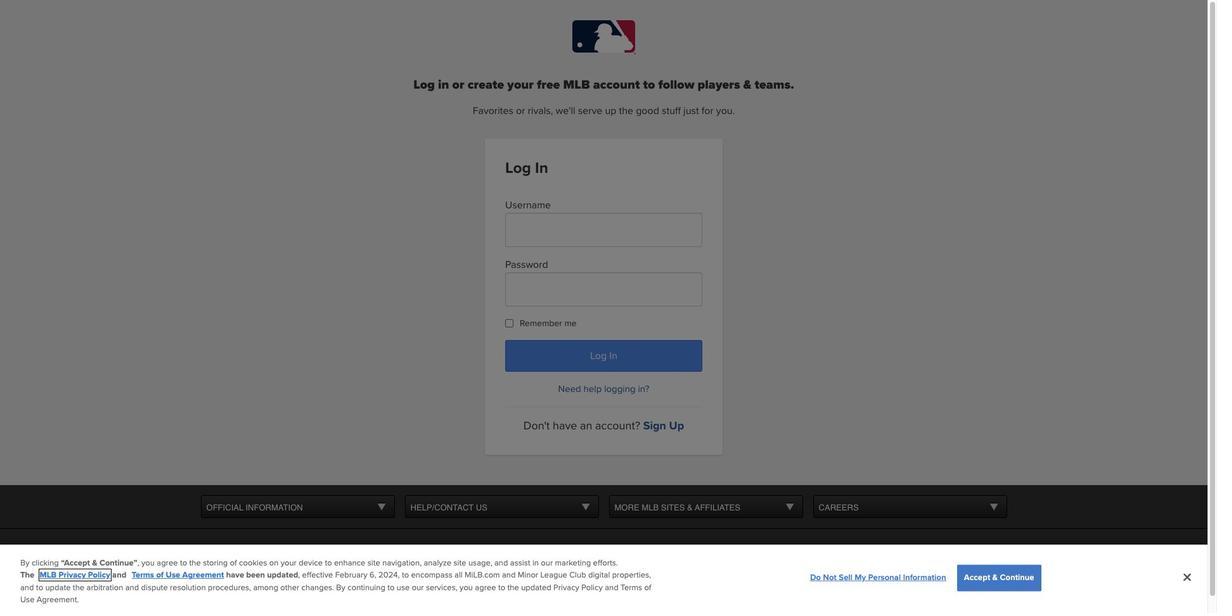 Task type: describe. For each thing, give the bounding box(es) containing it.
mlb.com image
[[201, 549, 248, 573]]

boys and girls club of america image
[[253, 549, 385, 573]]



Task type: locate. For each thing, give the bounding box(es) containing it.
privacy alert dialog
[[0, 545, 1208, 614]]

None password field
[[505, 273, 702, 307]]

None submit
[[505, 340, 702, 372]]

mlb logo image
[[572, 20, 636, 54]]

None checkbox
[[505, 320, 514, 328]]

None text field
[[505, 213, 702, 247]]



